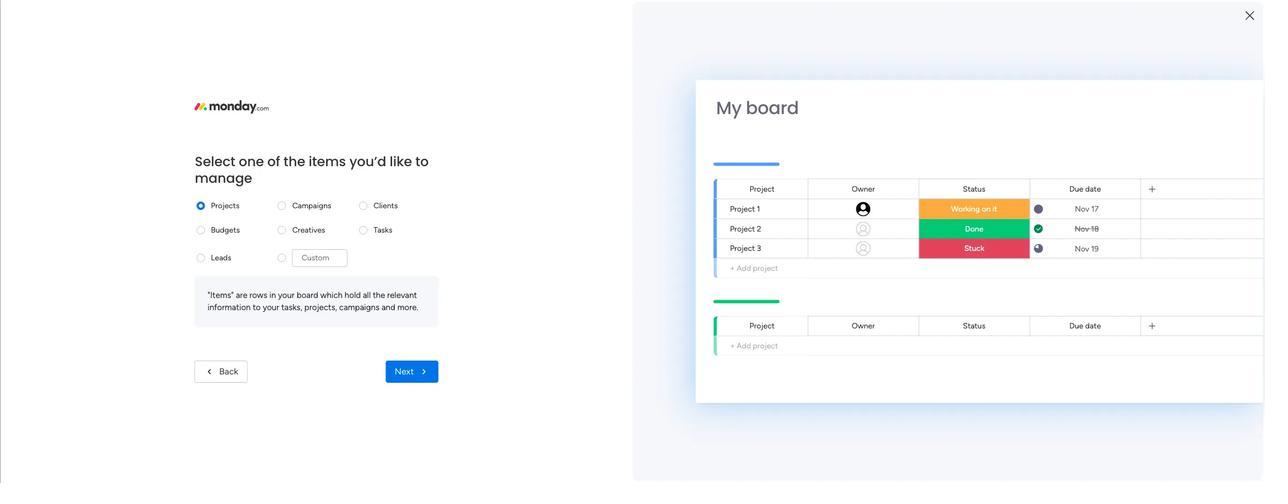 Task type: describe. For each thing, give the bounding box(es) containing it.
help center element
[[1049, 474, 1215, 484]]

are
[[236, 290, 247, 300]]

you'd
[[349, 152, 386, 171]]

our
[[1101, 174, 1115, 184]]

2 add from the top
[[737, 341, 751, 351]]

work
[[232, 221, 249, 231]]

in for minutes
[[1140, 326, 1147, 337]]

recently
[[220, 91, 261, 103]]

made
[[1082, 339, 1104, 350]]

2 + from the top
[[730, 341, 735, 351]]

which
[[320, 290, 343, 300]]

management
[[251, 221, 297, 231]]

notifications image
[[1071, 8, 1082, 19]]

app
[[1144, 174, 1159, 184]]

open update feed (inbox) image
[[205, 264, 218, 277]]

inbox image
[[1095, 8, 1106, 19]]

mobile
[[1117, 174, 1142, 184]]

2 due from the top
[[1070, 321, 1084, 331]]

install
[[1077, 174, 1099, 184]]

to inside "items" are rows in your board which hold all the relevant information to your tasks, projects, campaigns and more.
[[253, 303, 261, 313]]

getting started element
[[1049, 421, 1215, 465]]

1 + add project from the top
[[730, 264, 778, 273]]

all
[[363, 290, 371, 300]]

logo image
[[194, 100, 269, 114]]

project for project management
[[235, 203, 264, 214]]

0
[[321, 266, 326, 275]]

install our mobile app
[[1077, 174, 1159, 184]]

circle o image
[[1066, 175, 1073, 183]]

to inside the select one of the items you'd like to manage
[[416, 152, 429, 171]]

search everything image
[[1171, 8, 1182, 19]]

project for project 2
[[730, 224, 755, 234]]

(inbox)
[[280, 265, 313, 277]]

workflow
[[1101, 326, 1137, 337]]

1
[[757, 204, 760, 214]]

leads
[[211, 253, 231, 263]]

in for your
[[269, 290, 276, 300]]

creatives
[[292, 226, 325, 235]]

visited
[[263, 91, 294, 103]]

component image
[[219, 220, 229, 230]]

2
[[757, 224, 761, 234]]

1 + from the top
[[730, 264, 735, 273]]

the inside the select one of the items you'd like to manage
[[284, 152, 305, 171]]

1 project from the top
[[753, 264, 778, 273]]

back button
[[194, 361, 248, 383]]

1 date from the top
[[1086, 184, 1101, 194]]

profile
[[1135, 84, 1164, 97]]

manage
[[195, 169, 252, 187]]

project 2
[[730, 224, 761, 234]]

minutes
[[1149, 326, 1181, 337]]

projects,
[[304, 303, 337, 313]]

my workspaces
[[220, 302, 292, 314]]

3
[[757, 244, 761, 253]]

complete your profile
[[1066, 84, 1164, 97]]

project for project 1
[[730, 204, 755, 214]]

campaigns
[[292, 201, 331, 211]]

invite members image
[[1120, 8, 1131, 19]]

recently visited
[[220, 91, 294, 103]]

boost
[[1056, 326, 1079, 337]]

install our mobile app link
[[1066, 173, 1215, 185]]

clients
[[374, 201, 398, 211]]

2 due date from the top
[[1070, 321, 1101, 331]]

1 add from the top
[[737, 264, 751, 273]]

templates image image
[[1059, 240, 1206, 316]]

2 project from the top
[[753, 341, 778, 351]]

workspaces
[[237, 302, 292, 314]]

0 vertical spatial board
[[746, 95, 799, 120]]

information
[[208, 303, 251, 313]]

the inside "items" are rows in your board which hold all the relevant information to your tasks, projects, campaigns and more.
[[373, 290, 385, 300]]

boost your workflow in minutes with ready-made templates
[[1056, 326, 1200, 350]]

close recently visited image
[[205, 90, 218, 104]]

help image
[[1196, 8, 1207, 19]]

one
[[239, 152, 264, 171]]

budgets
[[211, 226, 240, 235]]

apps image
[[1144, 8, 1155, 19]]

feed
[[256, 265, 277, 277]]

2 date from the top
[[1086, 321, 1101, 331]]

2 + add project from the top
[[730, 341, 778, 351]]

back
[[219, 367, 238, 377]]

templates
[[1106, 339, 1146, 350]]

tasks
[[374, 226, 392, 235]]

and
[[382, 303, 395, 313]]

1 owner from the top
[[852, 184, 875, 194]]



Task type: vqa. For each thing, say whether or not it's contained in the screenshot.
manage
yes



Task type: locate. For each thing, give the bounding box(es) containing it.
&
[[1073, 400, 1079, 410]]

0 vertical spatial due
[[1070, 184, 1084, 194]]

project
[[753, 264, 778, 273], [753, 341, 778, 351]]

update feed (inbox)
[[220, 265, 313, 277]]

select
[[195, 152, 235, 171]]

+
[[730, 264, 735, 273], [730, 341, 735, 351]]

items
[[309, 152, 346, 171]]

ready-
[[1056, 339, 1082, 350]]

with
[[1183, 326, 1200, 337]]

add
[[737, 264, 751, 273], [737, 341, 751, 351]]

>
[[299, 221, 304, 231]]

next
[[395, 367, 414, 377]]

get
[[1081, 400, 1095, 410]]

to
[[416, 152, 429, 171], [253, 303, 261, 313]]

0 vertical spatial project
[[753, 264, 778, 273]]

1 vertical spatial my
[[220, 302, 235, 314]]

project 1
[[730, 204, 760, 214]]

1 horizontal spatial to
[[416, 152, 429, 171]]

1 vertical spatial project
[[753, 341, 778, 351]]

Custom text field
[[292, 249, 348, 267]]

in inside boost your workflow in minutes with ready-made templates
[[1140, 326, 1147, 337]]

board
[[746, 95, 799, 120], [297, 290, 318, 300]]

add to favorites image
[[347, 203, 358, 214]]

your
[[278, 290, 295, 300], [263, 303, 279, 313], [1081, 326, 1099, 337]]

getting started
[[1093, 432, 1148, 441]]

0 vertical spatial add
[[737, 264, 751, 273]]

my
[[716, 95, 742, 120], [220, 302, 235, 314]]

0 vertical spatial date
[[1086, 184, 1101, 194]]

+ add project
[[730, 264, 778, 273], [730, 341, 778, 351]]

0 horizontal spatial board
[[297, 290, 318, 300]]

getting
[[1093, 432, 1120, 441]]

0 horizontal spatial my
[[220, 302, 235, 314]]

next button
[[386, 361, 438, 383]]

1 vertical spatial due
[[1070, 321, 1084, 331]]

to down rows
[[253, 303, 261, 313]]

complete
[[1066, 84, 1110, 97]]

1 vertical spatial date
[[1086, 321, 1101, 331]]

tasks,
[[281, 303, 302, 313]]

1 vertical spatial + add project
[[730, 341, 778, 351]]

due date up made
[[1070, 321, 1101, 331]]

1 vertical spatial your
[[263, 303, 279, 313]]

1 vertical spatial due date
[[1070, 321, 1101, 331]]

status
[[963, 184, 986, 194], [963, 321, 986, 331]]

work management > main workspace
[[232, 221, 362, 231]]

0 vertical spatial status
[[963, 184, 986, 194]]

my for my workspaces
[[220, 302, 235, 314]]

your inside boost your workflow in minutes with ready-made templates
[[1081, 326, 1099, 337]]

relevant
[[387, 290, 417, 300]]

"items" are rows in your board which hold all the relevant information to your tasks, projects, campaigns and more.
[[208, 290, 418, 313]]

0 horizontal spatial in
[[269, 290, 276, 300]]

1 due date from the top
[[1070, 184, 1101, 194]]

2 vertical spatial your
[[1081, 326, 1099, 337]]

project 3
[[730, 244, 761, 253]]

learn & get inspired
[[1049, 400, 1129, 410]]

1 horizontal spatial in
[[1140, 326, 1147, 337]]

workspace
[[324, 221, 362, 231]]

project for project 3
[[730, 244, 755, 253]]

rows
[[250, 290, 267, 300]]

project management
[[235, 203, 320, 214]]

main
[[306, 221, 322, 231]]

management
[[267, 203, 320, 214]]

"items"
[[208, 290, 234, 300]]

owner
[[852, 184, 875, 194], [852, 321, 875, 331]]

0 vertical spatial the
[[284, 152, 305, 171]]

date down install
[[1086, 184, 1101, 194]]

learn
[[1049, 400, 1071, 410]]

your down rows
[[263, 303, 279, 313]]

hold
[[345, 290, 361, 300]]

like
[[390, 152, 412, 171]]

2 owner from the top
[[852, 321, 875, 331]]

started
[[1122, 432, 1148, 441]]

1 horizontal spatial the
[[373, 290, 385, 300]]

1 vertical spatial to
[[253, 303, 261, 313]]

1 status from the top
[[963, 184, 986, 194]]

1 vertical spatial +
[[730, 341, 735, 351]]

due up ready-
[[1070, 321, 1084, 331]]

more.
[[397, 303, 418, 313]]

1 vertical spatial owner
[[852, 321, 875, 331]]

board inside "items" are rows in your board which hold all the relevant information to your tasks, projects, campaigns and more.
[[297, 290, 318, 300]]

0 vertical spatial your
[[278, 290, 295, 300]]

inspired
[[1097, 400, 1129, 410]]

0 vertical spatial to
[[416, 152, 429, 171]]

dapulse x slim image
[[1199, 80, 1212, 94]]

update
[[220, 265, 254, 277]]

0 vertical spatial owner
[[852, 184, 875, 194]]

2 status from the top
[[963, 321, 986, 331]]

1 vertical spatial the
[[373, 290, 385, 300]]

workspace image
[[223, 335, 250, 361]]

of
[[267, 152, 280, 171]]

due date
[[1070, 184, 1101, 194], [1070, 321, 1101, 331]]

0 vertical spatial + add project
[[730, 264, 778, 273]]

due date down install
[[1070, 184, 1101, 194]]

projects
[[211, 201, 240, 211]]

the right of
[[284, 152, 305, 171]]

0 vertical spatial due date
[[1070, 184, 1101, 194]]

0 vertical spatial my
[[716, 95, 742, 120]]

date up made
[[1086, 321, 1101, 331]]

your up the tasks,
[[278, 290, 295, 300]]

in
[[269, 290, 276, 300], [1140, 326, 1147, 337]]

1 horizontal spatial my
[[716, 95, 742, 120]]

campaigns
[[339, 303, 380, 313]]

1 vertical spatial board
[[297, 290, 318, 300]]

in inside "items" are rows in your board which hold all the relevant information to your tasks, projects, campaigns and more.
[[269, 290, 276, 300]]

in right rows
[[269, 290, 276, 300]]

1 vertical spatial in
[[1140, 326, 1147, 337]]

project
[[750, 184, 775, 194], [235, 203, 264, 214], [730, 204, 755, 214], [730, 224, 755, 234], [730, 244, 755, 253], [750, 321, 775, 331]]

the
[[284, 152, 305, 171], [373, 290, 385, 300]]

0 horizontal spatial the
[[284, 152, 305, 171]]

public board image
[[219, 202, 231, 215]]

0 vertical spatial in
[[269, 290, 276, 300]]

1 due from the top
[[1070, 184, 1084, 194]]

the right all
[[373, 290, 385, 300]]

jacob simon image
[[1234, 4, 1252, 22]]

your
[[1113, 84, 1133, 97]]

select one of the items you'd like to manage
[[195, 152, 429, 187]]

due down circle o image
[[1070, 184, 1084, 194]]

your up made
[[1081, 326, 1099, 337]]

1 vertical spatial status
[[963, 321, 986, 331]]

0 horizontal spatial to
[[253, 303, 261, 313]]

close my workspaces image
[[205, 302, 218, 315]]

to right like
[[416, 152, 429, 171]]

my for my board
[[716, 95, 742, 120]]

1 horizontal spatial board
[[746, 95, 799, 120]]

date
[[1086, 184, 1101, 194], [1086, 321, 1101, 331]]

1 vertical spatial add
[[737, 341, 751, 351]]

in left minutes
[[1140, 326, 1147, 337]]

0 vertical spatial +
[[730, 264, 735, 273]]

my board
[[716, 95, 799, 120]]

due
[[1070, 184, 1084, 194], [1070, 321, 1084, 331]]



